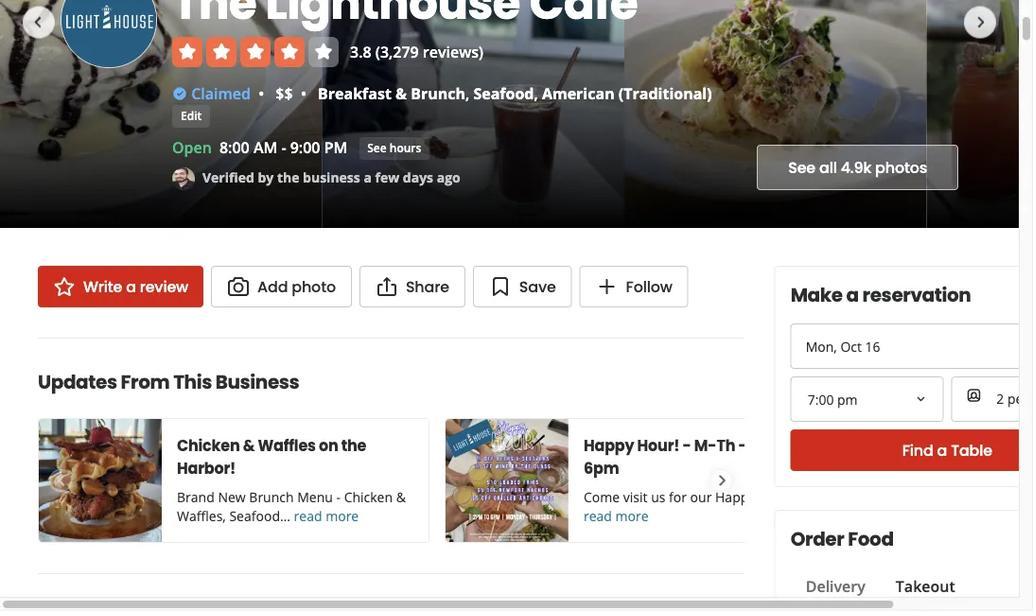 Task type: vqa. For each thing, say whether or not it's contained in the screenshot.
the top Highlights
no



Task type: locate. For each thing, give the bounding box(es) containing it.
menu
[[297, 488, 333, 506]]

a inside 'link'
[[938, 441, 948, 462]]

1 vertical spatial chicken
[[344, 488, 393, 506]]

1 vertical spatial see
[[789, 158, 816, 179]]

& inside 'breakfast & brunch , seafood , american (traditional) edit'
[[396, 84, 407, 104]]

0 horizontal spatial the
[[277, 169, 300, 187]]

1 vertical spatial the
[[342, 435, 367, 457]]

next image for previous image
[[712, 470, 732, 493]]

read
[[294, 507, 322, 525], [584, 507, 612, 525]]

& down "(3,279"
[[396, 84, 407, 104]]

0 horizontal spatial happy
[[584, 435, 635, 457]]

a
[[364, 169, 372, 187], [126, 276, 136, 298], [847, 283, 859, 309], [938, 441, 948, 462]]

more down menu
[[326, 507, 359, 525]]

0 horizontal spatial see
[[368, 141, 387, 156]]

1 horizontal spatial read
[[584, 507, 612, 525]]

by
[[258, 169, 274, 187]]

brunch
[[411, 84, 466, 104], [249, 488, 294, 506]]

updates from this business element
[[15, 338, 837, 544]]

share
[[406, 276, 449, 298]]

edit button
[[172, 106, 210, 128]]

1 horizontal spatial brunch
[[411, 84, 466, 104]]

the right the on
[[342, 435, 367, 457]]

brand
[[177, 488, 215, 506]]

happy right our
[[716, 488, 756, 506]]

hour!
[[638, 435, 680, 457]]

on
[[319, 435, 338, 457]]

&
[[396, 84, 407, 104], [243, 435, 255, 457], [396, 488, 406, 506]]

food
[[848, 527, 894, 553]]

more
[[326, 507, 359, 525], [616, 507, 649, 525]]

a left few
[[364, 169, 372, 187]]

share button
[[360, 266, 466, 308]]

24 star v2 image
[[53, 276, 76, 299]]

happy up 6pm
[[584, 435, 635, 457]]

0 vertical spatial see
[[368, 141, 387, 156]]

-
[[282, 138, 286, 158], [683, 435, 692, 457], [739, 435, 747, 457], [337, 488, 341, 506]]

photo of the lighthouse cafe - newport beach, ca, us. sea bass (macadamia nut crusted)| mashed potato & spinach image
[[625, 0, 927, 229]]

th
[[717, 435, 736, 457]]

- inside brand new brunch menu - chicken & waffles, seafood…
[[337, 488, 341, 506]]

1 vertical spatial &
[[243, 435, 255, 457]]

m-
[[695, 435, 717, 457]]

0 horizontal spatial ,
[[466, 84, 470, 104]]

24 share v2 image
[[376, 276, 398, 299]]

,
[[466, 84, 470, 104], [534, 84, 538, 104]]

new
[[218, 488, 246, 506]]

a right write
[[126, 276, 136, 298]]

see left hours
[[368, 141, 387, 156]]

write a review link
[[38, 266, 204, 308]]

come
[[584, 488, 620, 506]]

photos
[[876, 158, 928, 179]]

pm
[[324, 138, 348, 158]]

1 vertical spatial next image
[[712, 470, 732, 493]]

1 vertical spatial brunch
[[249, 488, 294, 506]]

- left m-
[[683, 435, 692, 457]]

follow
[[626, 276, 673, 298]]

chicken up the read more
[[344, 488, 393, 506]]

& for breakfast
[[396, 84, 407, 104]]

chicken
[[177, 435, 240, 457], [344, 488, 393, 506]]

& inside chicken & waffles on the harbor!
[[243, 435, 255, 457]]

- up the read more
[[337, 488, 341, 506]]

3.8 (3,279 reviews)
[[350, 42, 484, 62]]

& left waffles
[[243, 435, 255, 457]]

- right am
[[282, 138, 286, 158]]

1 more from the left
[[326, 507, 359, 525]]

0 horizontal spatial next image
[[712, 470, 732, 493]]

photo
[[292, 276, 336, 298]]

the
[[277, 169, 300, 187], [342, 435, 367, 457]]

& for chicken
[[243, 435, 255, 457]]

8:00
[[220, 138, 250, 158]]

(traditional)
[[619, 84, 713, 104]]

brunch inside 'breakfast & brunch , seafood , american (traditional) edit'
[[411, 84, 466, 104]]

0 vertical spatial &
[[396, 84, 407, 104]]

brunch for ,
[[411, 84, 466, 104]]

to
[[788, 435, 803, 457]]

1 horizontal spatial happy
[[716, 488, 756, 506]]

waffles,
[[177, 507, 226, 525]]

the inside chicken & waffles on the harbor!
[[342, 435, 367, 457]]

(3,279
[[376, 42, 419, 62]]

$$
[[276, 84, 293, 104]]

a for write a review
[[126, 276, 136, 298]]

brunch up 'seafood…'
[[249, 488, 294, 506]]

& inside brand new brunch menu - chicken & waffles, seafood…
[[396, 488, 406, 506]]

hours
[[390, 141, 422, 156]]

delivery
[[806, 577, 866, 597]]

add photo
[[258, 276, 336, 298]]

0 horizontal spatial read
[[294, 507, 322, 525]]

24 save outline v2 image
[[489, 276, 512, 299]]

table
[[952, 441, 993, 462]]

the right by on the left of page
[[277, 169, 300, 187]]

photo of the lighthouse cafe - newport beach, ca, us. bloody mary and a 1/2 carafe mimosa       17 and 16 $ image
[[927, 0, 1034, 229]]

see left the all
[[789, 158, 816, 179]]

None field
[[793, 379, 942, 421]]

verified by the business a few days ago
[[203, 169, 461, 187]]

2 , from the left
[[534, 84, 538, 104]]

2 read from the left
[[584, 507, 612, 525]]

breakfast
[[318, 84, 392, 104]]

see
[[368, 141, 387, 156], [789, 158, 816, 179]]

a right find
[[938, 441, 948, 462]]

0 vertical spatial chicken
[[177, 435, 240, 457]]

2 more from the left
[[616, 507, 649, 525]]

24 camera v2 image
[[227, 276, 250, 299]]

read inside 'happy hour! - m-th - 2pm to 6pm come visit us for our happy hour!… read more'
[[584, 507, 612, 525]]

order
[[791, 527, 845, 553]]

brunch inside brand new brunch menu - chicken & waffles, seafood…
[[249, 488, 294, 506]]

brunch down (3,279 reviews) link
[[411, 84, 466, 104]]

breakfast & brunch link
[[318, 84, 466, 104]]

more down the visit
[[616, 507, 649, 525]]

4.9k
[[841, 158, 872, 179]]

all
[[820, 158, 838, 179]]

0 horizontal spatial chicken
[[177, 435, 240, 457]]

1 horizontal spatial ,
[[534, 84, 538, 104]]

2 vertical spatial &
[[396, 488, 406, 506]]

0 vertical spatial happy
[[584, 435, 635, 457]]

save button
[[473, 266, 572, 308]]

1 horizontal spatial next image
[[970, 12, 993, 34]]

, left seafood at top
[[466, 84, 470, 104]]

a right make
[[847, 283, 859, 309]]

1 horizontal spatial the
[[342, 435, 367, 457]]

0 vertical spatial next image
[[970, 12, 993, 34]]

us
[[651, 488, 666, 506]]

0 horizontal spatial brunch
[[249, 488, 294, 506]]

from
[[121, 370, 170, 396]]

read down come
[[584, 507, 612, 525]]

write a review
[[83, 276, 188, 298]]

1 horizontal spatial more
[[616, 507, 649, 525]]

more inside 'happy hour! - m-th - 2pm to 6pm come visit us for our happy hour!… read more'
[[616, 507, 649, 525]]

1 horizontal spatial chicken
[[344, 488, 393, 506]]

tab list
[[791, 576, 971, 612]]

previous image
[[27, 12, 49, 34]]

0 horizontal spatial more
[[326, 507, 359, 525]]

next image
[[970, 12, 993, 34], [712, 470, 732, 493]]

chicken & waffles on the harbor!
[[177, 435, 367, 479]]

happy
[[584, 435, 635, 457], [716, 488, 756, 506]]

waffles
[[258, 435, 316, 457]]

our
[[691, 488, 712, 506]]

read down menu
[[294, 507, 322, 525]]

0 vertical spatial brunch
[[411, 84, 466, 104]]

open 8:00 am - 9:00 pm
[[172, 138, 348, 158]]

takeout
[[896, 577, 956, 597]]

tab list containing delivery
[[791, 576, 971, 612]]

write
[[83, 276, 122, 298]]

1 horizontal spatial see
[[789, 158, 816, 179]]

photo of the lighthouse cafe - newport beach, ca, us. lemon blueberry ricotta pancakes special image
[[0, 0, 322, 229]]

(3,279 reviews) link
[[376, 42, 484, 62]]

chicken up harbor!
[[177, 435, 240, 457]]

& right menu
[[396, 488, 406, 506]]

seafood…
[[229, 507, 291, 525]]

updates
[[38, 370, 117, 396]]

, left american
[[534, 84, 538, 104]]



Task type: describe. For each thing, give the bounding box(es) containing it.
business
[[303, 169, 360, 187]]

follow button
[[580, 266, 689, 308]]

make a reservation
[[791, 283, 972, 309]]

16 claim filled v2 image
[[172, 87, 187, 102]]

see for see hours
[[368, 141, 387, 156]]

harbor!
[[177, 458, 236, 479]]

find a table
[[903, 441, 993, 462]]

seafood link
[[474, 84, 534, 104]]

a for find a table
[[938, 441, 948, 462]]

0 vertical spatial the
[[277, 169, 300, 187]]

24 add v2 image
[[596, 276, 619, 299]]

open
[[172, 138, 212, 158]]

find a table link
[[791, 430, 1034, 472]]

days
[[403, 169, 434, 187]]

add
[[258, 276, 288, 298]]

6pm
[[584, 458, 620, 479]]

add photo link
[[211, 266, 352, 308]]

reviews)
[[423, 42, 484, 62]]

photo of the lighthouse cafe - newport beach, ca, us. cafe latte & iced coffee image
[[322, 0, 625, 229]]

chicken inside brand new brunch menu - chicken & waffles, seafood…
[[344, 488, 393, 506]]

brand new brunch menu - chicken & waffles, seafood…
[[177, 488, 406, 525]]

find
[[903, 441, 934, 462]]

- right the th
[[739, 435, 747, 457]]

3.8 star rating image
[[172, 37, 339, 68]]

few
[[375, 169, 400, 187]]

brunch for menu
[[249, 488, 294, 506]]

am
[[254, 138, 278, 158]]

claimed
[[191, 84, 251, 104]]

happy hour! - m-th - 2pm to 6pm come visit us for our happy hour!… read more
[[584, 435, 804, 525]]

american
[[542, 84, 615, 104]]

hour!…
[[759, 488, 804, 506]]

save
[[520, 276, 556, 298]]

see all 4.9k photos link
[[758, 145, 959, 191]]

Select a date text field
[[791, 324, 1034, 370]]

breakfast & brunch , seafood , american (traditional) edit
[[181, 84, 713, 124]]

order food
[[791, 527, 894, 553]]

american (traditional) link
[[542, 84, 713, 104]]

for
[[669, 488, 687, 506]]

reservation
[[863, 283, 972, 309]]

see hours
[[368, 141, 422, 156]]

ago
[[437, 169, 461, 187]]

previous image
[[50, 470, 70, 493]]

chicken inside chicken & waffles on the harbor!
[[177, 435, 240, 457]]

seafood
[[474, 84, 534, 104]]

happy hour! - m-th - 2pm to 6pm image
[[446, 420, 569, 543]]

edit
[[181, 108, 202, 124]]

next image for previous icon
[[970, 12, 993, 34]]

1 vertical spatial happy
[[716, 488, 756, 506]]

review
[[140, 276, 188, 298]]

chicken & waffles on the harbor! image
[[39, 420, 162, 543]]

updates from this business
[[38, 370, 300, 396]]

3.8
[[350, 42, 372, 62]]

1 , from the left
[[466, 84, 470, 104]]

see all 4.9k photos
[[789, 158, 928, 179]]

verified
[[203, 169, 254, 187]]

9:00
[[290, 138, 320, 158]]

2pm
[[750, 435, 785, 457]]

1 read from the left
[[294, 507, 322, 525]]

read more
[[294, 507, 359, 525]]

make
[[791, 283, 843, 309]]

see hours link
[[359, 138, 430, 160]]

business
[[216, 370, 300, 396]]

a for make a reservation
[[847, 283, 859, 309]]

see for see all 4.9k photos
[[789, 158, 816, 179]]

this
[[173, 370, 212, 396]]

visit
[[624, 488, 648, 506]]



